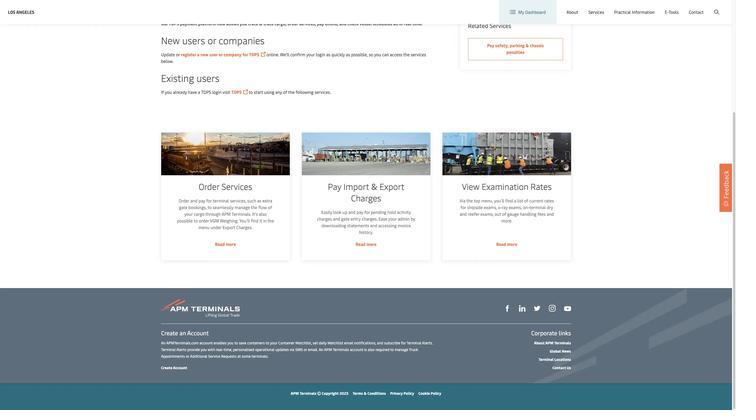 Task type: describe. For each thing, give the bounding box(es) containing it.
2 horizontal spatial terminal
[[539, 357, 554, 362]]

apm terminals ⓒ copyright 2023
[[291, 391, 349, 396]]

your inside easily look up and pay for pending hold activity charges and gate entry charges. ease your admin by downloading statements and accessing invoice history.
[[388, 216, 397, 222]]

ray
[[502, 205, 508, 210]]

you left with
[[201, 347, 207, 353]]

terms & conditions
[[353, 391, 386, 396]]

rates
[[545, 198, 554, 204]]

corporate
[[532, 329, 558, 337]]

updates
[[276, 347, 289, 353]]

additional
[[190, 354, 207, 359]]

copyright
[[322, 391, 339, 396]]

pay import charges image
[[302, 133, 431, 175]]

manage inside order and pay for terminal services, such as extra gate bookings, to seamlessly manage the flow of your cargo through apm terminals. it's also possible to order vgm weighing. you'll find it in the menu under export charges.
[[235, 205, 250, 210]]

switch location button
[[574, 5, 612, 11]]

appointments
[[161, 354, 185, 359]]

for inside order and pay for terminal services, such as extra gate bookings, to seamlessly manage the flow of your cargo through apm terminals. it's also possible to order vgm weighing. you'll find it in the menu under export charges.
[[206, 198, 212, 204]]

terms
[[353, 391, 363, 396]]

exams, left out
[[481, 211, 494, 217]]

links
[[559, 329, 571, 337]]

0 horizontal spatial terminals
[[300, 391, 317, 396]]

you'll
[[239, 218, 250, 224]]

and inside order and pay for terminal services, such as extra gate bookings, to seamlessly manage the flow of your cargo through apm terminals. it's also possible to order vgm weighing. you'll find it in the menu under export charges.
[[190, 198, 197, 204]]

apm inside order and pay for terminal services, such as extra gate bookings, to seamlessly manage the flow of your cargo through apm terminals. it's also possible to order vgm weighing. you'll find it in the menu under export charges.
[[222, 211, 231, 217]]

an
[[180, 329, 186, 337]]

services for order services
[[222, 181, 252, 192]]

pay safety, parking & chassis penalties
[[488, 42, 544, 55]]

through
[[205, 211, 221, 217]]

to down cargo on the bottom left of page
[[194, 218, 198, 224]]

manage inside an apmterminals.com account enables you to save containers to your container watchlist, set daily watchlist email notifications, and subscribe for terminal alerts. terminal alerts provide you with real-time, personalised operational updates via sms or email. an apm terminals account is also required to manage truck appointments or additional service requests at some terminals.
[[395, 347, 408, 353]]

pay inside easily look up and pay for pending hold activity charges and gate entry charges. ease your admin by downloading statements and accessing invoice history.
[[357, 209, 363, 215]]

about apm terminals
[[534, 341, 571, 346]]

your inside order and pay for terminal services, such as extra gate bookings, to seamlessly manage the flow of your cargo through apm terminals. it's also possible to order vgm weighing. you'll find it in the menu under export charges.
[[184, 211, 193, 217]]

bookings,
[[189, 205, 207, 210]]

the inside online. we'll confirm your login as quickly as possible, so you can access the services below.
[[404, 52, 410, 57]]

tops right visit
[[231, 89, 242, 95]]

out
[[495, 211, 501, 217]]

to down subscribe
[[391, 347, 394, 353]]

0 vertical spatial account
[[200, 341, 213, 346]]

pay for pay import & export charges
[[328, 181, 341, 192]]

visit
[[223, 89, 230, 95]]

notifications,
[[354, 341, 376, 346]]

exams, down menu, at the right of page
[[484, 205, 497, 210]]

shipside
[[467, 205, 483, 210]]

youtube image
[[564, 307, 571, 311]]

hold
[[388, 209, 396, 215]]

list
[[517, 198, 523, 204]]

and right up
[[349, 209, 356, 215]]

login
[[679, 5, 690, 11]]

create for create account
[[161, 366, 172, 371]]

track
[[248, 21, 258, 26]]

terminals inside an apmterminals.com account enables you to save containers to your container watchlist, set daily watchlist email notifications, and subscribe for terminal alerts. terminal alerts provide you with real-time, personalised operational updates via sms or email. an apm terminals account is also required to manage truck appointments or additional service requests at some terminals.
[[333, 347, 349, 353]]

or right the sms
[[304, 347, 307, 353]]

so
[[369, 52, 373, 57]]

you tube link
[[564, 305, 571, 312]]

read for examination
[[497, 241, 506, 247]]

and left 'check'
[[340, 21, 347, 26]]

contact us
[[553, 366, 571, 371]]

read for import
[[356, 241, 366, 247]]

& left trace
[[259, 21, 263, 26]]

charges
[[351, 192, 381, 204]]

apmterminals.com
[[166, 341, 199, 346]]

1 horizontal spatial account
[[350, 347, 364, 353]]

schedules
[[373, 21, 392, 26]]

login / create account
[[679, 5, 722, 11]]

break bulk at port elizabeth usa image
[[443, 133, 571, 175]]

it
[[260, 218, 262, 224]]

e-tools
[[665, 9, 679, 15]]

tops right have
[[201, 89, 211, 95]]

you right if
[[165, 89, 172, 95]]

companies
[[219, 34, 265, 47]]

if
[[161, 89, 164, 95]]

dashboard
[[526, 9, 546, 15]]

terms & conditions link
[[353, 391, 386, 396]]

to start using any of the following services.
[[249, 89, 331, 95]]

invoice
[[398, 223, 411, 229]]

the inside via the top menu, you'll find a list of current rates for shipside exams, x-ray exams, on-terminal dry and reefer exams, out of gauge handling fees and more.
[[467, 198, 473, 204]]

2 vertical spatial account
[[173, 366, 187, 371]]

pay import & export charges
[[328, 181, 405, 204]]

practical
[[615, 9, 631, 15]]

activity
[[397, 209, 411, 215]]

time,
[[224, 347, 232, 353]]

possible
[[177, 218, 193, 224]]

order and pay for terminal services, such as extra gate bookings, to seamlessly manage the flow of your cargo through apm terminals. it's also possible to order vgm weighing. you'll find it in the menu under export charges.
[[177, 198, 274, 230]]

and left reefer
[[460, 211, 467, 217]]

history.
[[359, 229, 373, 235]]

the right any
[[288, 89, 295, 95]]

1 vertical spatial an
[[319, 347, 323, 353]]

0 vertical spatial services
[[589, 9, 604, 15]]

platform
[[198, 21, 216, 26]]

new
[[201, 52, 209, 57]]

twitter image
[[534, 306, 541, 312]]

you up time,
[[228, 341, 234, 346]]

view examination rates
[[462, 181, 552, 192]]

services, inside order and pay for terminal services, such as extra gate bookings, to seamlessly manage the flow of your cargo through apm terminals. it's also possible to order vgm weighing. you'll find it in the menu under export charges.
[[230, 198, 246, 204]]

at
[[238, 354, 241, 359]]

export inside pay import & export charges
[[380, 181, 405, 192]]

confirm
[[291, 52, 306, 57]]

tops left online.
[[249, 52, 259, 57]]

read more for services
[[215, 241, 236, 247]]

instagram image
[[549, 305, 556, 312]]

online.
[[267, 52, 279, 57]]

for right company
[[243, 52, 248, 57]]

apm inside an apmterminals.com account enables you to save containers to your container watchlist, set daily watchlist email notifications, and subscribe for terminal alerts. terminal alerts provide you with real-time, personalised operational updates via sms or email. an apm terminals account is also required to manage truck appointments or additional service requests at some terminals.
[[324, 347, 332, 353]]

order services
[[199, 181, 252, 192]]

contact button
[[689, 0, 704, 24]]

1 horizontal spatial pay
[[317, 21, 324, 26]]

enables
[[214, 341, 227, 346]]

set
[[313, 341, 318, 346]]

penalties
[[507, 49, 525, 55]]

location
[[596, 5, 612, 11]]

charges.
[[362, 216, 378, 222]]

our tops payment platform now allows you track & trace cargo, order services, pay online, and check vessel schedules all in real time.
[[161, 21, 424, 26]]

also inside an apmterminals.com account enables you to save containers to your container watchlist, set daily watchlist email notifications, and subscribe for terminal alerts. terminal alerts provide you with real-time, personalised operational updates via sms or email. an apm terminals account is also required to manage truck appointments or additional service requests at some terminals.
[[368, 347, 375, 353]]

1 horizontal spatial as
[[326, 52, 331, 57]]

your inside online. we'll confirm your login as quickly as possible, so you can access the services below.
[[306, 52, 315, 57]]

apm left ⓒ
[[291, 391, 299, 396]]

1 vertical spatial a
[[198, 89, 200, 95]]

global for global news
[[550, 349, 561, 354]]

email.
[[308, 347, 318, 353]]

terminal inside via the top menu, you'll find a list of current rates for shipside exams, x-ray exams, on-terminal dry and reefer exams, out of gauge handling fees and more.
[[530, 205, 546, 210]]

cookie policy
[[419, 391, 442, 396]]

create an account
[[161, 329, 209, 337]]

gate inside order and pay for terminal services, such as extra gate bookings, to seamlessly manage the flow of your cargo through apm terminals. it's also possible to order vgm weighing. you'll find it in the menu under export charges.
[[179, 205, 187, 210]]

rates
[[531, 181, 552, 192]]

via
[[460, 198, 466, 204]]

by
[[411, 216, 415, 222]]

real
[[404, 21, 412, 26]]

users for new
[[182, 34, 205, 47]]

dry
[[547, 205, 553, 210]]

1 vertical spatial login
[[212, 89, 222, 95]]

the right it
[[268, 218, 274, 224]]

company
[[224, 52, 242, 57]]

terminals.
[[252, 354, 269, 359]]

ease
[[379, 216, 387, 222]]

locations
[[555, 357, 571, 362]]

subscribe
[[384, 341, 400, 346]]

global menu
[[630, 5, 654, 11]]

& inside pay safety, parking & chassis penalties
[[526, 42, 529, 48]]

global news
[[550, 349, 571, 354]]

online. we'll confirm your login as quickly as possible, so you can access the services below.
[[161, 52, 426, 64]]

switch
[[582, 5, 595, 11]]

cargo,
[[275, 21, 287, 26]]

pay inside order and pay for terminal services, such as extra gate bookings, to seamlessly manage the flow of your cargo through apm terminals. it's also possible to order vgm weighing. you'll find it in the menu under export charges.
[[199, 198, 205, 204]]

order for order services
[[199, 181, 219, 192]]

policy for privacy policy
[[404, 391, 414, 396]]



Task type: locate. For each thing, give the bounding box(es) containing it.
manage down subscribe
[[395, 347, 408, 353]]

0 horizontal spatial find
[[251, 218, 259, 224]]

for right subscribe
[[401, 341, 406, 346]]

3 more from the left
[[507, 241, 517, 247]]

0 vertical spatial login
[[316, 52, 325, 57]]

0 horizontal spatial as
[[257, 198, 261, 204]]

0 vertical spatial terminal
[[407, 341, 422, 346]]

to left save
[[235, 341, 238, 346]]

ⓒ
[[317, 391, 321, 396]]

tops right 'our'
[[169, 21, 179, 26]]

your down hold
[[388, 216, 397, 222]]

and up bookings,
[[190, 198, 197, 204]]

check
[[348, 21, 359, 26]]

policy for cookie policy
[[431, 391, 442, 396]]

account left is
[[350, 347, 364, 353]]

create for create an account
[[161, 329, 178, 337]]

0 horizontal spatial an
[[161, 341, 166, 346]]

to up operational
[[266, 341, 269, 346]]

1 read from the left
[[215, 241, 225, 247]]

0 horizontal spatial order
[[179, 198, 189, 204]]

of right any
[[283, 89, 287, 95]]

terminal inside order and pay for terminal services, such as extra gate bookings, to seamlessly manage the flow of your cargo through apm terminals. it's also possible to order vgm weighing. you'll find it in the menu under export charges.
[[213, 198, 229, 204]]

terminal locations
[[539, 357, 571, 362]]

1 vertical spatial services
[[490, 22, 512, 30]]

account right an
[[187, 329, 209, 337]]

login left visit
[[212, 89, 222, 95]]

users up if you already have a tops login visit
[[197, 71, 220, 84]]

pay for pay safety, parking & chassis penalties
[[488, 42, 495, 48]]

create inside login / create account link
[[693, 5, 706, 11]]

update or
[[161, 52, 181, 57]]

gate inside easily look up and pay for pending hold activity charges and gate entry charges. ease your admin by downloading statements and accessing invoice history.
[[341, 216, 350, 222]]

as for possible,
[[346, 52, 350, 57]]

existing users
[[161, 71, 220, 84]]

cookie policy link
[[419, 391, 442, 396]]

menu
[[199, 225, 209, 230]]

cargo
[[194, 211, 204, 217]]

2 more from the left
[[367, 241, 377, 247]]

linkedin image
[[519, 306, 526, 312]]

in right all at the right top of the page
[[399, 21, 403, 26]]

export inside order and pay for terminal services, such as extra gate bookings, to seamlessly manage the flow of your cargo through apm terminals. it's also possible to order vgm weighing. you'll find it in the menu under export charges.
[[223, 225, 235, 230]]

order inside order and pay for terminal services, such as extra gate bookings, to seamlessly manage the flow of your cargo through apm terminals. it's also possible to order vgm weighing. you'll find it in the menu under export charges.
[[179, 198, 189, 204]]

1 vertical spatial create
[[161, 329, 178, 337]]

&
[[259, 21, 263, 26], [526, 42, 529, 48], [371, 181, 378, 192], [364, 391, 367, 396]]

contact for contact us
[[553, 366, 566, 371]]

read more for import
[[356, 241, 377, 247]]

alerts.
[[422, 341, 433, 346]]

more for examination
[[507, 241, 517, 247]]

e-tools button
[[665, 0, 679, 24]]

practical information
[[615, 9, 655, 15]]

1 horizontal spatial services,
[[299, 21, 316, 26]]

pay up the entry
[[357, 209, 363, 215]]

conditions
[[368, 391, 386, 396]]

more down more.
[[507, 241, 517, 247]]

1 vertical spatial also
[[368, 347, 375, 353]]

a right have
[[198, 89, 200, 95]]

2 vertical spatial terminal
[[539, 357, 554, 362]]

1 read more from the left
[[215, 241, 236, 247]]

los
[[8, 9, 15, 15]]

policy right privacy
[[404, 391, 414, 396]]

1 horizontal spatial an
[[319, 347, 323, 353]]

order inside order and pay for terminal services, such as extra gate bookings, to seamlessly manage the flow of your cargo through apm terminals. it's also possible to order vgm weighing. you'll find it in the menu under export charges.
[[199, 218, 209, 224]]

register
[[181, 52, 196, 57]]

1 vertical spatial order
[[199, 218, 209, 224]]

charges.
[[236, 225, 253, 230]]

1 horizontal spatial export
[[380, 181, 405, 192]]

feedback button
[[720, 164, 733, 212]]

2 horizontal spatial more
[[507, 241, 517, 247]]

daily
[[319, 341, 327, 346]]

& inside pay import & export charges
[[371, 181, 378, 192]]

possible,
[[351, 52, 368, 57]]

login / create account link
[[669, 0, 722, 16]]

pay up bookings,
[[199, 198, 205, 204]]

and inside an apmterminals.com account enables you to save containers to your container watchlist, set daily watchlist email notifications, and subscribe for terminal alerts. terminal alerts provide you with real-time, personalised operational updates via sms or email. an apm terminals account is also required to manage truck appointments or additional service requests at some terminals.
[[377, 341, 384, 346]]

more for import
[[367, 241, 377, 247]]

create
[[693, 5, 706, 11], [161, 329, 178, 337], [161, 366, 172, 371]]

1 horizontal spatial login
[[316, 52, 325, 57]]

online,
[[325, 21, 339, 26]]

terminal down current
[[530, 205, 546, 210]]

0 horizontal spatial account
[[200, 341, 213, 346]]

as up flow
[[257, 198, 261, 204]]

1 horizontal spatial manage
[[395, 347, 408, 353]]

services for related services
[[490, 22, 512, 30]]

to left start in the top left of the page
[[249, 89, 253, 95]]

1 horizontal spatial order
[[199, 181, 219, 192]]

as left quickly
[[326, 52, 331, 57]]

facebook image
[[504, 306, 511, 312]]

1 vertical spatial export
[[223, 225, 235, 230]]

also down flow
[[259, 211, 267, 217]]

global for global menu
[[630, 5, 642, 11]]

provide
[[188, 347, 200, 353]]

your up the "possible"
[[184, 211, 193, 217]]

1 policy from the left
[[404, 391, 414, 396]]

find up ray
[[506, 198, 513, 204]]

1 horizontal spatial policy
[[431, 391, 442, 396]]

for inside easily look up and pay for pending hold activity charges and gate entry charges. ease your admin by downloading statements and accessing invoice history.
[[364, 209, 370, 215]]

3 read from the left
[[497, 241, 506, 247]]

read down history.
[[356, 241, 366, 247]]

about for about apm terminals
[[534, 341, 545, 346]]

the right access
[[404, 52, 410, 57]]

as inside order and pay for terminal services, such as extra gate bookings, to seamlessly manage the flow of your cargo through apm terminals. it's also possible to order vgm weighing. you'll find it in the menu under export charges.
[[257, 198, 261, 204]]

to
[[249, 89, 253, 95], [208, 205, 212, 210], [194, 218, 198, 224], [235, 341, 238, 346], [266, 341, 269, 346], [391, 347, 394, 353]]

order
[[199, 181, 219, 192], [179, 198, 189, 204]]

the
[[404, 52, 410, 57], [288, 89, 295, 95], [467, 198, 473, 204], [251, 205, 257, 210], [268, 218, 274, 224]]

& right terms
[[364, 391, 367, 396]]

pay left import
[[328, 181, 341, 192]]

or right user
[[219, 52, 223, 57]]

0 horizontal spatial terminal
[[213, 198, 229, 204]]

access
[[390, 52, 403, 57]]

and up required
[[377, 341, 384, 346]]

2 horizontal spatial read
[[497, 241, 506, 247]]

shape link
[[504, 305, 511, 312]]

0 horizontal spatial about
[[534, 341, 545, 346]]

about left switch
[[567, 9, 579, 15]]

your up updates
[[270, 341, 278, 346]]

on-
[[523, 205, 530, 210]]

below.
[[161, 58, 174, 64]]

and down charges. at the bottom of page
[[370, 223, 377, 229]]

any
[[276, 89, 282, 95]]

1 horizontal spatial in
[[399, 21, 403, 26]]

login inside online. we'll confirm your login as quickly as possible, so you can access the services below.
[[316, 52, 325, 57]]

0 vertical spatial pay
[[317, 21, 324, 26]]

already
[[173, 89, 187, 95]]

or
[[208, 34, 216, 47], [176, 52, 180, 57], [219, 52, 223, 57], [304, 347, 307, 353], [186, 354, 189, 359]]

create left an
[[161, 329, 178, 337]]

0 vertical spatial find
[[506, 198, 513, 204]]

containers
[[247, 341, 265, 346]]

1 vertical spatial account
[[350, 347, 364, 353]]

now
[[217, 21, 225, 26]]

chassis
[[530, 42, 544, 48]]

terminals left ⓒ
[[300, 391, 317, 396]]

read more down under
[[215, 241, 236, 247]]

0 horizontal spatial terminal
[[161, 347, 176, 353]]

1 vertical spatial terminals
[[333, 347, 349, 353]]

instagram link
[[549, 305, 556, 312]]

1 vertical spatial users
[[197, 71, 220, 84]]

more down weighing.
[[226, 241, 236, 247]]

1 vertical spatial about
[[534, 341, 545, 346]]

vessel
[[360, 21, 372, 26]]

2 horizontal spatial terminals
[[555, 341, 571, 346]]

1 horizontal spatial terminal
[[407, 341, 422, 346]]

users for existing
[[197, 71, 220, 84]]

1 horizontal spatial contact
[[689, 9, 704, 15]]

0 horizontal spatial policy
[[404, 391, 414, 396]]

start
[[254, 89, 263, 95]]

2 read more from the left
[[356, 241, 377, 247]]

1 vertical spatial pay
[[199, 198, 205, 204]]

pay inside pay safety, parking & chassis penalties
[[488, 42, 495, 48]]

1 vertical spatial pay
[[328, 181, 341, 192]]

login left quickly
[[316, 52, 325, 57]]

services, left such
[[230, 198, 246, 204]]

import
[[344, 181, 369, 192]]

some
[[242, 354, 251, 359]]

order services image
[[161, 133, 290, 175]]

for up bookings,
[[206, 198, 212, 204]]

handling
[[520, 211, 537, 217]]

2 horizontal spatial services
[[589, 9, 604, 15]]

more for services
[[226, 241, 236, 247]]

users
[[182, 34, 205, 47], [197, 71, 220, 84]]

2 vertical spatial a
[[514, 198, 516, 204]]

easily
[[321, 209, 332, 215]]

account
[[200, 341, 213, 346], [350, 347, 364, 353]]

0 horizontal spatial services
[[222, 181, 252, 192]]

operational
[[255, 347, 275, 353]]

terminals down watchlist
[[333, 347, 349, 353]]

of right out
[[502, 211, 506, 217]]

apm down daily
[[324, 347, 332, 353]]

1 vertical spatial manage
[[395, 347, 408, 353]]

1 horizontal spatial terminals
[[333, 347, 349, 353]]

of inside order and pay for terminal services, such as extra gate bookings, to seamlessly manage the flow of your cargo through apm terminals. it's also possible to order vgm weighing. you'll find it in the menu under export charges.
[[268, 205, 272, 210]]

pay left safety,
[[488, 42, 495, 48]]

1 vertical spatial terminal
[[161, 347, 176, 353]]

charges
[[317, 216, 332, 222]]

0 vertical spatial order
[[288, 21, 298, 26]]

a inside via the top menu, you'll find a list of current rates for shipside exams, x-ray exams, on-terminal dry and reefer exams, out of gauge handling fees and more.
[[514, 198, 516, 204]]

1 horizontal spatial services
[[490, 22, 512, 30]]

also inside order and pay for terminal services, such as extra gate bookings, to seamlessly manage the flow of your cargo through apm terminals. it's also possible to order vgm weighing. you'll find it in the menu under export charges.
[[259, 211, 267, 217]]

a left new on the top
[[197, 52, 200, 57]]

global inside button
[[630, 5, 642, 11]]

order for order and pay for terminal services, such as extra gate bookings, to seamlessly manage the flow of your cargo through apm terminals. it's also possible to order vgm weighing. you'll find it in the menu under export charges.
[[179, 198, 189, 204]]

my
[[519, 9, 524, 15]]

find inside order and pay for terminal services, such as extra gate bookings, to seamlessly manage the flow of your cargo through apm terminals. it's also possible to order vgm weighing. you'll find it in the menu under export charges.
[[251, 218, 259, 224]]

account down appointments
[[173, 366, 187, 371]]

1 vertical spatial order
[[179, 198, 189, 204]]

for inside via the top menu, you'll find a list of current rates for shipside exams, x-ray exams, on-terminal dry and reefer exams, out of gauge handling fees and more.
[[461, 205, 466, 210]]

1 vertical spatial terminal
[[530, 205, 546, 210]]

0 vertical spatial a
[[197, 52, 200, 57]]

1 horizontal spatial global
[[630, 5, 642, 11]]

1 vertical spatial services,
[[230, 198, 246, 204]]

for inside an apmterminals.com account enables you to save containers to your container watchlist, set daily watchlist email notifications, and subscribe for terminal alerts. terminal alerts provide you with real-time, personalised operational updates via sms or email. an apm terminals account is also required to manage truck appointments or additional service requests at some terminals.
[[401, 341, 406, 346]]

read more for examination
[[497, 241, 517, 247]]

pay safety, parking & chassis penalties link
[[468, 38, 563, 60]]

your right confirm
[[306, 52, 315, 57]]

1 horizontal spatial order
[[288, 21, 298, 26]]

0 vertical spatial terminal
[[213, 198, 229, 204]]

and down the look
[[333, 216, 340, 222]]

in right it
[[263, 218, 267, 224]]

for down via
[[461, 205, 466, 210]]

apm down corporate links
[[546, 341, 554, 346]]

0 vertical spatial an
[[161, 341, 166, 346]]

cookie
[[419, 391, 430, 396]]

downloading
[[322, 223, 346, 229]]

terminal up truck
[[407, 341, 422, 346]]

0 vertical spatial account
[[707, 5, 722, 11]]

0 vertical spatial manage
[[235, 205, 250, 210]]

as
[[326, 52, 331, 57], [346, 52, 350, 57], [257, 198, 261, 204]]

read down more.
[[497, 241, 506, 247]]

easily look up and pay for pending hold activity charges and gate entry charges. ease your admin by downloading statements and accessing invoice history.
[[317, 209, 415, 235]]

1 vertical spatial in
[[263, 218, 267, 224]]

0 vertical spatial terminals
[[555, 341, 571, 346]]

0 vertical spatial global
[[630, 5, 642, 11]]

find inside via the top menu, you'll find a list of current rates for shipside exams, x-ray exams, on-terminal dry and reefer exams, out of gauge handling fees and more.
[[506, 198, 513, 204]]

tools
[[669, 9, 679, 15]]

0 vertical spatial also
[[259, 211, 267, 217]]

2 read from the left
[[356, 241, 366, 247]]

1 horizontal spatial terminal
[[530, 205, 546, 210]]

can
[[382, 52, 389, 57]]

terminal
[[407, 341, 422, 346], [161, 347, 176, 353], [539, 357, 554, 362]]

0 horizontal spatial global
[[550, 349, 561, 354]]

it's
[[252, 211, 258, 217]]

find left it
[[251, 218, 259, 224]]

terminal up appointments
[[161, 347, 176, 353]]

as for extra
[[257, 198, 261, 204]]

feedback
[[722, 170, 731, 199]]

order up menu
[[199, 218, 209, 224]]

1 horizontal spatial read more
[[356, 241, 377, 247]]

account up with
[[200, 341, 213, 346]]

your inside an apmterminals.com account enables you to save containers to your container watchlist, set daily watchlist email notifications, and subscribe for terminal alerts. terminal alerts provide you with real-time, personalised operational updates via sms or email. an apm terminals account is also required to manage truck appointments or additional service requests at some terminals.
[[270, 341, 278, 346]]

1 horizontal spatial more
[[367, 241, 377, 247]]

related
[[468, 22, 489, 30]]

our
[[161, 21, 168, 26]]

2 horizontal spatial as
[[346, 52, 350, 57]]

gate down up
[[341, 216, 350, 222]]

1 vertical spatial gate
[[341, 216, 350, 222]]

news
[[562, 349, 571, 354]]

2023
[[340, 391, 349, 396]]

2 policy from the left
[[431, 391, 442, 396]]

all
[[393, 21, 398, 26]]

privacy policy
[[390, 391, 414, 396]]

read for services
[[215, 241, 225, 247]]

0 horizontal spatial read
[[215, 241, 225, 247]]

0 horizontal spatial read more
[[215, 241, 236, 247]]

you inside online. we'll confirm your login as quickly as possible, so you can access the services below.
[[374, 52, 381, 57]]

users up register
[[182, 34, 205, 47]]

a left list
[[514, 198, 516, 204]]

the up it's
[[251, 205, 257, 210]]

examination
[[482, 181, 529, 192]]

0 horizontal spatial login
[[212, 89, 222, 95]]

0 horizontal spatial pay
[[328, 181, 341, 192]]

account
[[707, 5, 722, 11], [187, 329, 209, 337], [173, 366, 187, 371]]

3 read more from the left
[[497, 241, 517, 247]]

menu,
[[482, 198, 493, 204]]

contact for contact
[[689, 9, 704, 15]]

exams, up gauge at bottom
[[509, 205, 522, 210]]

or right update
[[176, 52, 180, 57]]

0 horizontal spatial gate
[[179, 205, 187, 210]]

in inside order and pay for terminal services, such as extra gate bookings, to seamlessly manage the flow of your cargo through apm terminals. it's also possible to order vgm weighing. you'll find it in the menu under export charges.
[[263, 218, 267, 224]]

of down extra
[[268, 205, 272, 210]]

pay inside pay import & export charges
[[328, 181, 341, 192]]

0 vertical spatial in
[[399, 21, 403, 26]]

read more down more.
[[497, 241, 517, 247]]

the right via
[[467, 198, 473, 204]]

and down dry
[[547, 211, 554, 217]]

0 horizontal spatial in
[[263, 218, 267, 224]]

0 horizontal spatial pay
[[199, 198, 205, 204]]

or down alerts on the left of page
[[186, 354, 189, 359]]

top
[[474, 198, 480, 204]]

read down under
[[215, 241, 225, 247]]

or up user
[[208, 34, 216, 47]]

1 horizontal spatial find
[[506, 198, 513, 204]]

0 horizontal spatial more
[[226, 241, 236, 247]]

about for about
[[567, 9, 579, 15]]

terminal up seamlessly on the left
[[213, 198, 229, 204]]

1 horizontal spatial pay
[[488, 42, 495, 48]]

0 vertical spatial order
[[199, 181, 219, 192]]

payment
[[180, 21, 198, 26]]

& right import
[[371, 181, 378, 192]]

you left track
[[240, 21, 247, 26]]

an up appointments
[[161, 341, 166, 346]]

new users or companies
[[161, 34, 265, 47]]

services button
[[589, 0, 604, 24]]

create right the /
[[693, 5, 706, 11]]

to up the through
[[208, 205, 212, 210]]

2 horizontal spatial pay
[[357, 209, 363, 215]]

1 vertical spatial find
[[251, 218, 259, 224]]

for up charges. at the bottom of page
[[364, 209, 370, 215]]

apmt footer logo image
[[161, 299, 240, 318]]

of right list
[[524, 198, 528, 204]]

menu
[[643, 5, 654, 11]]

0 horizontal spatial contact
[[553, 366, 566, 371]]

1 horizontal spatial gate
[[341, 216, 350, 222]]

terminal down the global news link
[[539, 357, 554, 362]]

0 horizontal spatial order
[[199, 218, 209, 224]]

los angeles
[[8, 9, 34, 15]]

gate up the "possible"
[[179, 205, 187, 210]]

information
[[632, 9, 655, 15]]

export down weighing.
[[223, 225, 235, 230]]

quickly
[[332, 52, 345, 57]]

1 vertical spatial global
[[550, 349, 561, 354]]

also right is
[[368, 347, 375, 353]]

you right the so in the top of the page
[[374, 52, 381, 57]]

0 vertical spatial services,
[[299, 21, 316, 26]]

policy right cookie
[[431, 391, 442, 396]]

0 vertical spatial export
[[380, 181, 405, 192]]

about apm terminals link
[[534, 341, 571, 346]]

0 vertical spatial pay
[[488, 42, 495, 48]]

1 more from the left
[[226, 241, 236, 247]]

0 vertical spatial gate
[[179, 205, 187, 210]]

1 horizontal spatial also
[[368, 347, 375, 353]]

2 vertical spatial pay
[[357, 209, 363, 215]]

safety,
[[496, 42, 509, 48]]

register a new user or company for tops link
[[181, 52, 259, 57]]

global
[[630, 5, 642, 11], [550, 349, 561, 354]]

1 vertical spatial account
[[187, 329, 209, 337]]



Task type: vqa. For each thing, say whether or not it's contained in the screenshot.
Contact Our Digital Support Team on the top of the page
no



